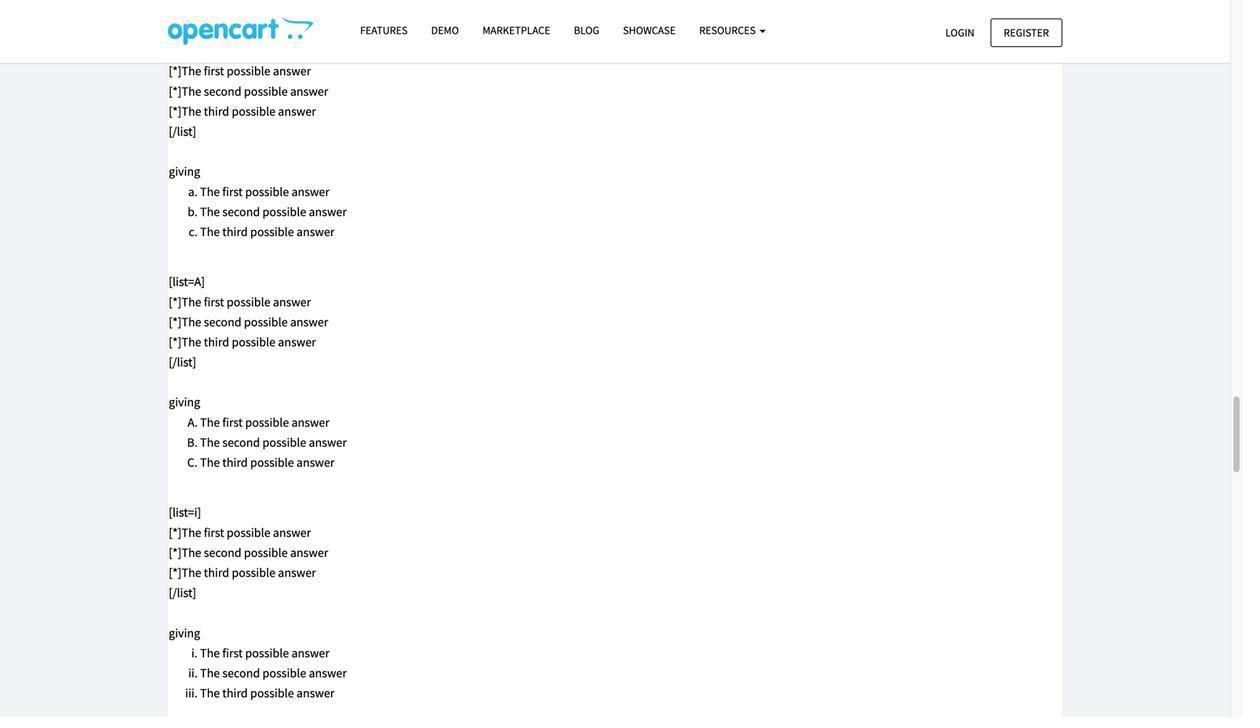 Task type: locate. For each thing, give the bounding box(es) containing it.
0 vertical spatial [/list]
[[169, 124, 196, 139]]

login link
[[932, 18, 988, 47]]

[/list]
[[169, 124, 196, 139], [169, 354, 196, 370], [169, 585, 196, 601]]

for
[[216, 3, 231, 19]]

[list=a] [*] the first possible answer [*] the second possible answer [*] the third possible answer [/list]
[[169, 43, 328, 139]]

possible
[[227, 63, 270, 79], [244, 83, 288, 99], [232, 104, 276, 119], [245, 184, 289, 200], [263, 204, 306, 220], [250, 224, 294, 240], [227, 294, 270, 310], [244, 314, 288, 330], [232, 334, 276, 350], [245, 415, 289, 430], [263, 435, 306, 450], [250, 455, 294, 471], [227, 525, 270, 541], [244, 545, 288, 561], [232, 565, 276, 581], [245, 645, 289, 661], [263, 665, 306, 681], [250, 686, 294, 701]]

3 [*] from the top
[[169, 104, 182, 119]]

8 [*] from the top
[[169, 545, 182, 561]]

register link
[[991, 18, 1063, 47]]

giving
[[169, 164, 200, 179], [169, 395, 200, 410], [169, 625, 200, 641]]

third
[[204, 104, 229, 119], [222, 224, 248, 240], [204, 334, 229, 350], [222, 455, 248, 471], [204, 565, 229, 581], [222, 686, 248, 701]]

second inside [list=a] [*] the first possible answer [*] the second possible answer [*] the third possible answer [/list]
[[204, 314, 241, 330]]

2 vertical spatial giving the first possible answer the second possible answer the third possible answer
[[169, 625, 347, 701]]

1 vertical spatial giving
[[169, 395, 200, 410]]

resources link
[[688, 16, 778, 44]]

1 [/list] from the top
[[169, 124, 196, 139]]

second inside [list=i] [*] the first possible answer [*] the second possible answer [*] the third possible answer [/list]
[[204, 545, 241, 561]]

[*]
[[169, 63, 182, 79], [169, 83, 182, 99], [169, 104, 182, 119], [169, 294, 182, 310], [169, 314, 182, 330], [169, 334, 182, 350], [169, 525, 182, 541], [169, 545, 182, 561], [169, 565, 182, 581]]

second
[[204, 83, 241, 99], [222, 204, 260, 220], [204, 314, 241, 330], [222, 435, 260, 450], [204, 545, 241, 561], [222, 665, 260, 681]]

2 vertical spatial giving
[[169, 625, 200, 641]]

[list=i]
[[169, 505, 201, 520]]

third inside the [list=a] [*] the first possible answer [*] the second possible answer [*] the third possible answer [/list]
[[204, 104, 229, 119]]

4 [*] from the top
[[169, 294, 182, 310]]

list
[[317, 3, 332, 19]]

marketplace
[[483, 23, 550, 37]]

2 [/list] from the top
[[169, 354, 196, 370]]

first inside the [list=a] [*] the first possible answer [*] the second possible answer [*] the third possible answer [/list]
[[204, 63, 224, 79]]

[list=a]
[[169, 43, 204, 59]]

2 vertical spatial [/list]
[[169, 585, 196, 601]]

first inside [list=i] [*] the first possible answer [*] the second possible answer [*] the third possible answer [/list]
[[204, 525, 224, 541]]

the
[[182, 63, 201, 79], [182, 83, 201, 99], [182, 104, 201, 119], [200, 184, 220, 200], [200, 204, 220, 220], [200, 224, 220, 240], [182, 294, 201, 310], [182, 314, 201, 330], [182, 334, 201, 350], [200, 415, 220, 430], [200, 435, 220, 450], [200, 455, 220, 471], [182, 525, 201, 541], [182, 545, 201, 561], [182, 565, 201, 581], [200, 645, 220, 661], [200, 665, 220, 681], [200, 686, 220, 701]]

showcase link
[[611, 16, 688, 44]]

alphabetical
[[249, 3, 314, 19]]

0 vertical spatial giving
[[169, 164, 200, 179]]

9 [*] from the top
[[169, 565, 182, 581]]

login
[[946, 26, 975, 40]]

1 vertical spatial giving the first possible answer the second possible answer the third possible answer
[[169, 395, 347, 471]]

blog
[[574, 23, 600, 37]]

first
[[204, 63, 224, 79], [222, 184, 243, 200], [204, 294, 224, 310], [222, 415, 243, 430], [204, 525, 224, 541], [222, 645, 243, 661]]

3 giving the first possible answer the second possible answer the third possible answer from the top
[[169, 625, 347, 701]]

1 giving from the top
[[169, 164, 200, 179]]

[/list] inside the [list=a] [*] the first possible answer [*] the second possible answer [*] the third possible answer [/list]
[[169, 124, 196, 139]]

5 [*] from the top
[[169, 314, 182, 330]]

0 vertical spatial giving the first possible answer the second possible answer the third possible answer
[[169, 164, 347, 240]]

third inside [list=i] [*] the first possible answer [*] the second possible answer [*] the third possible answer [/list]
[[204, 565, 229, 581]]

3 [/list] from the top
[[169, 585, 196, 601]]

blog link
[[562, 16, 611, 44]]

answer
[[273, 63, 311, 79], [290, 83, 328, 99], [278, 104, 316, 119], [292, 184, 330, 200], [309, 204, 347, 220], [297, 224, 335, 240], [273, 294, 311, 310], [290, 314, 328, 330], [278, 334, 316, 350], [292, 415, 330, 430], [309, 435, 347, 450], [297, 455, 335, 471], [273, 525, 311, 541], [290, 545, 328, 561], [278, 565, 316, 581], [292, 645, 330, 661], [309, 665, 347, 681], [297, 686, 335, 701]]

[list=i] [*] the first possible answer [*] the second possible answer [*] the third possible answer [/list]
[[169, 505, 328, 601]]

giving the first possible answer the second possible answer the third possible answer
[[169, 164, 347, 240], [169, 395, 347, 471], [169, 625, 347, 701]]

[/list] inside [list=a] [*] the first possible answer [*] the second possible answer [*] the third possible answer [/list]
[[169, 354, 196, 370]]

1 vertical spatial [/list]
[[169, 354, 196, 370]]

2 giving the first possible answer the second possible answer the third possible answer from the top
[[169, 395, 347, 471]]

whereas
[[169, 3, 214, 19]]

[/list] inside [list=i] [*] the first possible answer [*] the second possible answer [*] the third possible answer [/list]
[[169, 585, 196, 601]]



Task type: describe. For each thing, give the bounding box(es) containing it.
2 giving from the top
[[169, 395, 200, 410]]

7 [*] from the top
[[169, 525, 182, 541]]

register
[[1004, 26, 1049, 40]]

an
[[233, 3, 246, 19]]

demo link
[[419, 16, 471, 44]]

showcase
[[623, 23, 676, 37]]

you
[[335, 3, 354, 19]]

[list=a]
[[169, 274, 205, 290]]

1 giving the first possible answer the second possible answer the third possible answer from the top
[[169, 164, 347, 240]]

3 giving from the top
[[169, 625, 200, 641]]

marketplace link
[[471, 16, 562, 44]]

first inside [list=a] [*] the first possible answer [*] the second possible answer [*] the third possible answer [/list]
[[204, 294, 224, 310]]

features
[[360, 23, 408, 37]]

6 [*] from the top
[[169, 334, 182, 350]]

third inside [list=a] [*] the first possible answer [*] the second possible answer [*] the third possible answer [/list]
[[204, 334, 229, 350]]

[/list] for [list=a] [*] the first possible answer [*] the second possible answer [*] the third possible answer [/list]
[[169, 354, 196, 370]]

[/list] for [list=i] [*] the first possible answer [*] the second possible answer [*] the third possible answer [/list]
[[169, 585, 196, 601]]

second inside the [list=a] [*] the first possible answer [*] the second possible answer [*] the third possible answer [/list]
[[204, 83, 241, 99]]

use:
[[392, 3, 413, 19]]

demo
[[431, 23, 459, 37]]

features link
[[348, 16, 419, 44]]

[/list] for [list=a] [*] the first possible answer [*] the second possible answer [*] the third possible answer [/list]
[[169, 124, 196, 139]]

whereas for an alphabetical list you would use:
[[169, 3, 413, 19]]

would
[[357, 3, 389, 19]]

2 [*] from the top
[[169, 83, 182, 99]]

[list=a] [*] the first possible answer [*] the second possible answer [*] the third possible answer [/list]
[[169, 274, 328, 370]]

1 [*] from the top
[[169, 63, 182, 79]]

resources
[[699, 23, 758, 37]]



Task type: vqa. For each thing, say whether or not it's contained in the screenshot.
Template Support link
no



